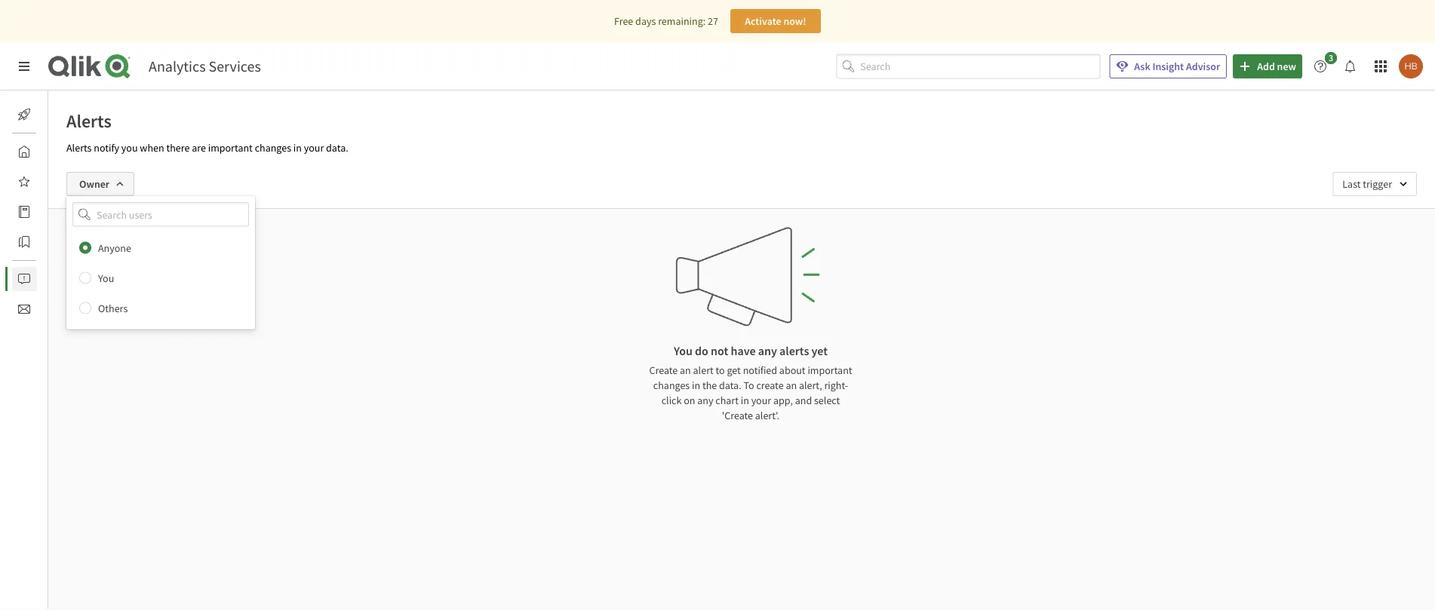 Task type: vqa. For each thing, say whether or not it's contained in the screenshot.
the bottom Sample data app
no



Task type: describe. For each thing, give the bounding box(es) containing it.
alert,
[[799, 379, 822, 392]]

you do not have any alerts yet create an alert to get notified about important changes in the data. to create an alert, right- click on any chart in your app, and select 'create alert'.
[[649, 343, 852, 423]]

chart
[[716, 394, 739, 408]]

you for you
[[98, 271, 114, 285]]

on
[[684, 394, 695, 408]]

activate now!
[[745, 14, 807, 28]]

data. inside you do not have any alerts yet create an alert to get notified about important changes in the data. to create an alert, right- click on any chart in your app, and select 'create alert'.
[[719, 379, 742, 392]]

ask
[[1134, 60, 1151, 73]]

add
[[1257, 60, 1275, 73]]

yet
[[812, 343, 828, 358]]

you for you do not have any alerts yet create an alert to get notified about important changes in the data. to create an alert, right- click on any chart in your app, and select 'create alert'.
[[674, 343, 693, 358]]

and
[[795, 394, 812, 408]]

0 vertical spatial data.
[[326, 141, 348, 155]]

add new
[[1257, 60, 1297, 73]]

open sidebar menu image
[[18, 60, 30, 72]]

Search users text field
[[94, 202, 231, 227]]

analytics services
[[149, 57, 261, 76]]

add new button
[[1233, 54, 1303, 78]]

alerts link
[[12, 267, 74, 291]]

collections image
[[18, 236, 30, 248]]

about
[[779, 364, 806, 377]]

trigger
[[1363, 177, 1392, 191]]

analytics services element
[[149, 57, 261, 76]]

create
[[756, 379, 784, 392]]

your inside you do not have any alerts yet create an alert to get notified about important changes in the data. to create an alert, right- click on any chart in your app, and select 'create alert'.
[[751, 394, 771, 408]]

analytics
[[149, 57, 206, 76]]

Search text field
[[861, 54, 1101, 79]]

howard brown image
[[1399, 54, 1423, 78]]

activate
[[745, 14, 782, 28]]

ask insight advisor
[[1134, 60, 1220, 73]]

to
[[716, 364, 725, 377]]

anyone
[[98, 241, 131, 255]]

advisor
[[1186, 60, 1220, 73]]

2 horizontal spatial in
[[741, 394, 749, 408]]

alerts notify you when there are important changes in your data.
[[66, 141, 348, 155]]

1 horizontal spatial any
[[758, 343, 777, 358]]

filters region
[[48, 160, 1435, 330]]

alert'.
[[755, 409, 780, 423]]

home
[[48, 145, 75, 158]]

'create
[[722, 409, 753, 423]]

0 vertical spatial an
[[680, 364, 691, 377]]

0 horizontal spatial in
[[293, 141, 302, 155]]

1 vertical spatial an
[[786, 379, 797, 392]]

do
[[695, 343, 709, 358]]

last trigger
[[1343, 177, 1392, 191]]

free
[[614, 14, 633, 28]]

subscriptions image
[[18, 303, 30, 315]]

Last trigger field
[[1333, 172, 1417, 196]]

alerts inside alerts link
[[48, 272, 74, 286]]

to
[[744, 379, 754, 392]]

alert
[[693, 364, 714, 377]]

alerts
[[780, 343, 809, 358]]

notify
[[94, 141, 119, 155]]

select
[[814, 394, 840, 408]]

0 horizontal spatial your
[[304, 141, 324, 155]]

activate now! link
[[730, 9, 821, 33]]

ask insight advisor button
[[1110, 54, 1227, 78]]

you
[[121, 141, 138, 155]]

are
[[192, 141, 206, 155]]

days
[[636, 14, 656, 28]]

navigation pane element
[[0, 97, 82, 328]]

there
[[166, 141, 190, 155]]



Task type: locate. For each thing, give the bounding box(es) containing it.
27
[[708, 14, 718, 28]]

owner
[[79, 177, 109, 191]]

insight
[[1153, 60, 1184, 73]]

owner option group
[[66, 233, 255, 323]]

0 horizontal spatial data.
[[326, 141, 348, 155]]

home link
[[12, 140, 75, 164]]

any
[[758, 343, 777, 358], [697, 394, 714, 408]]

0 vertical spatial important
[[208, 141, 253, 155]]

alerts
[[66, 109, 112, 132], [66, 141, 92, 155], [48, 272, 74, 286]]

0 vertical spatial any
[[758, 343, 777, 358]]

0 vertical spatial changes
[[255, 141, 291, 155]]

now!
[[784, 14, 807, 28]]

changes up click
[[653, 379, 690, 392]]

3 button
[[1309, 52, 1342, 78]]

important inside you do not have any alerts yet create an alert to get notified about important changes in the data. to create an alert, right- click on any chart in your app, and select 'create alert'.
[[808, 364, 852, 377]]

app,
[[774, 394, 793, 408]]

1 vertical spatial important
[[808, 364, 852, 377]]

0 horizontal spatial any
[[697, 394, 714, 408]]

alerts image
[[18, 273, 30, 285]]

2 vertical spatial in
[[741, 394, 749, 408]]

have
[[731, 343, 756, 358]]

1 vertical spatial your
[[751, 394, 771, 408]]

0 horizontal spatial changes
[[255, 141, 291, 155]]

when
[[140, 141, 164, 155]]

None field
[[66, 202, 255, 227]]

0 vertical spatial your
[[304, 141, 324, 155]]

new
[[1277, 60, 1297, 73]]

others
[[98, 302, 128, 315]]

create
[[649, 364, 678, 377]]

you left do
[[674, 343, 693, 358]]

an left alert
[[680, 364, 691, 377]]

1 vertical spatial alerts
[[66, 141, 92, 155]]

0 vertical spatial alerts
[[66, 109, 112, 132]]

changes right are
[[255, 141, 291, 155]]

catalog link
[[12, 200, 82, 224]]

important right are
[[208, 141, 253, 155]]

notified
[[743, 364, 777, 377]]

in
[[293, 141, 302, 155], [692, 379, 700, 392], [741, 394, 749, 408]]

you up 'others'
[[98, 271, 114, 285]]

you inside owner option group
[[98, 271, 114, 285]]

2 vertical spatial alerts
[[48, 272, 74, 286]]

0 horizontal spatial an
[[680, 364, 691, 377]]

1 horizontal spatial important
[[808, 364, 852, 377]]

important up right-
[[808, 364, 852, 377]]

you inside you do not have any alerts yet create an alert to get notified about important changes in the data. to create an alert, right- click on any chart in your app, and select 'create alert'.
[[674, 343, 693, 358]]

alerts right alerts image
[[48, 272, 74, 286]]

0 vertical spatial you
[[98, 271, 114, 285]]

an down 'about'
[[786, 379, 797, 392]]

1 horizontal spatial changes
[[653, 379, 690, 392]]

free days remaining: 27
[[614, 14, 718, 28]]

the
[[703, 379, 717, 392]]

remaining:
[[658, 14, 706, 28]]

catalog
[[48, 205, 82, 219]]

1 vertical spatial data.
[[719, 379, 742, 392]]

you
[[98, 271, 114, 285], [674, 343, 693, 358]]

any up notified
[[758, 343, 777, 358]]

1 horizontal spatial you
[[674, 343, 693, 358]]

1 vertical spatial you
[[674, 343, 693, 358]]

1 vertical spatial in
[[692, 379, 700, 392]]

1 horizontal spatial in
[[692, 379, 700, 392]]

1 horizontal spatial your
[[751, 394, 771, 408]]

changes
[[255, 141, 291, 155], [653, 379, 690, 392]]

none field inside filters region
[[66, 202, 255, 227]]

1 vertical spatial any
[[697, 394, 714, 408]]

services
[[209, 57, 261, 76]]

data.
[[326, 141, 348, 155], [719, 379, 742, 392]]

changes inside you do not have any alerts yet create an alert to get notified about important changes in the data. to create an alert, right- click on any chart in your app, and select 'create alert'.
[[653, 379, 690, 392]]

your
[[304, 141, 324, 155], [751, 394, 771, 408]]

click
[[662, 394, 682, 408]]

last
[[1343, 177, 1361, 191]]

0 horizontal spatial important
[[208, 141, 253, 155]]

favorites image
[[18, 176, 30, 188]]

0 vertical spatial in
[[293, 141, 302, 155]]

searchbar element
[[836, 54, 1101, 79]]

get
[[727, 364, 741, 377]]

1 vertical spatial changes
[[653, 379, 690, 392]]

an
[[680, 364, 691, 377], [786, 379, 797, 392]]

alerts left notify
[[66, 141, 92, 155]]

alerts up notify
[[66, 109, 112, 132]]

3
[[1329, 52, 1334, 64]]

1 horizontal spatial data.
[[719, 379, 742, 392]]

any down the
[[697, 394, 714, 408]]

owner button
[[66, 172, 134, 196]]

0 horizontal spatial you
[[98, 271, 114, 285]]

not
[[711, 343, 728, 358]]

important
[[208, 141, 253, 155], [808, 364, 852, 377]]

1 horizontal spatial an
[[786, 379, 797, 392]]

right-
[[824, 379, 848, 392]]



